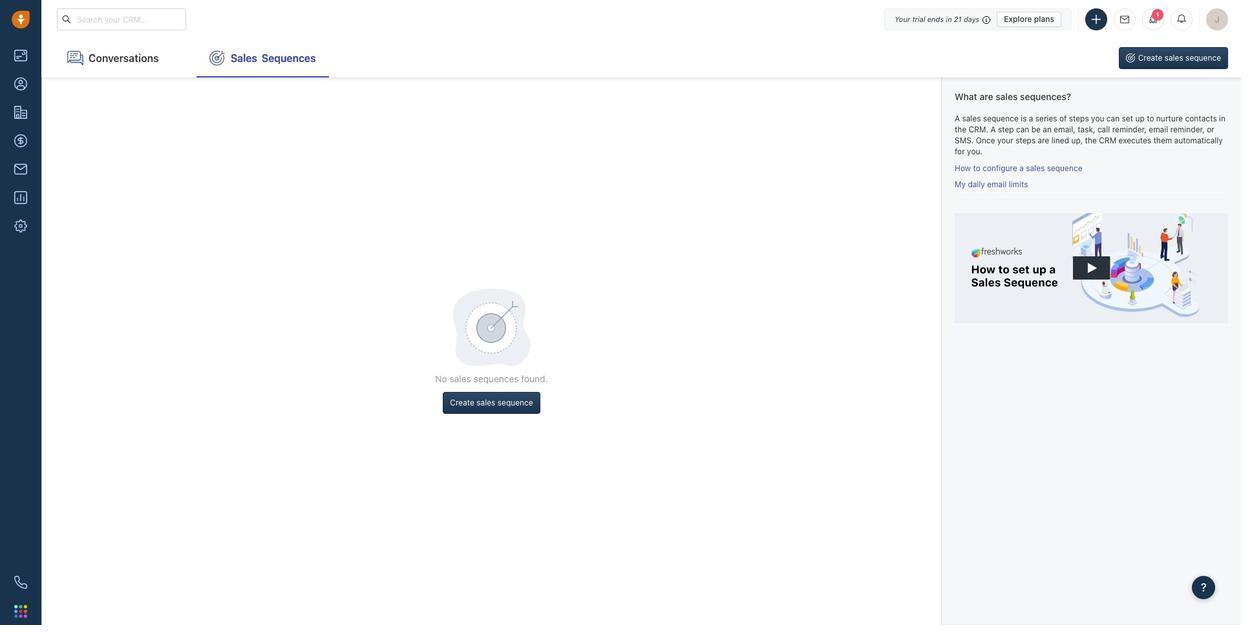 Task type: vqa. For each thing, say whether or not it's contained in the screenshot.
website at the top
no



Task type: locate. For each thing, give the bounding box(es) containing it.
1 horizontal spatial a
[[1029, 114, 1034, 123]]

email up them
[[1149, 125, 1169, 134]]

0 vertical spatial the
[[955, 125, 967, 134]]

1 vertical spatial steps
[[1016, 136, 1036, 145]]

sequence
[[1186, 53, 1222, 63], [984, 114, 1019, 123], [1047, 163, 1083, 173], [498, 398, 533, 408]]

0 horizontal spatial to
[[973, 163, 981, 173]]

0 horizontal spatial email
[[988, 180, 1007, 190]]

1
[[1156, 11, 1160, 19]]

0 vertical spatial to
[[1147, 114, 1155, 123]]

sales right no
[[450, 374, 471, 385]]

sales sequences
[[231, 52, 316, 64]]

no sales sequences found.
[[435, 374, 548, 385]]

0 vertical spatial email
[[1149, 125, 1169, 134]]

1 horizontal spatial can
[[1107, 114, 1120, 123]]

steps down be
[[1016, 136, 1036, 145]]

a up sms.
[[955, 114, 960, 123]]

reminder, up automatically
[[1171, 125, 1205, 134]]

tab list
[[41, 39, 329, 78]]

reminder, down set
[[1113, 125, 1147, 134]]

0 horizontal spatial the
[[955, 125, 967, 134]]

my
[[955, 180, 966, 190]]

explore
[[1004, 14, 1032, 24]]

can
[[1107, 114, 1120, 123], [1017, 125, 1030, 134]]

0 horizontal spatial are
[[980, 91, 994, 102]]

1 horizontal spatial reminder,
[[1171, 125, 1205, 134]]

2 reminder, from the left
[[1171, 125, 1205, 134]]

1 horizontal spatial create sales sequence button
[[1119, 47, 1229, 69]]

are
[[980, 91, 994, 102], [1038, 136, 1050, 145]]

create
[[1139, 53, 1163, 63], [450, 398, 475, 408]]

0 horizontal spatial create sales sequence button
[[443, 393, 540, 414]]

1 vertical spatial a
[[991, 125, 996, 134]]

sales
[[231, 52, 257, 64]]

no
[[435, 374, 447, 385]]

the down task,
[[1085, 136, 1097, 145]]

sequence up step on the right
[[984, 114, 1019, 123]]

1 horizontal spatial create
[[1139, 53, 1163, 63]]

0 vertical spatial a
[[1029, 114, 1034, 123]]

0 horizontal spatial create sales sequence
[[450, 398, 533, 408]]

0 vertical spatial create sales sequence button
[[1119, 47, 1229, 69]]

limits
[[1009, 180, 1028, 190]]

a right is
[[1029, 114, 1034, 123]]

tab list containing conversations
[[41, 39, 329, 78]]

1 vertical spatial are
[[1038, 136, 1050, 145]]

your trial ends in 21 days
[[895, 15, 980, 23]]

sales
[[1165, 53, 1184, 63], [996, 91, 1018, 102], [963, 114, 981, 123], [1026, 163, 1045, 173], [450, 374, 471, 385], [477, 398, 496, 408]]

create sales sequence button down no sales sequences found.
[[443, 393, 540, 414]]

1 vertical spatial create sales sequence button
[[443, 393, 540, 414]]

create down 1 link
[[1139, 53, 1163, 63]]

0 vertical spatial steps
[[1069, 114, 1089, 123]]

in
[[946, 15, 952, 23], [1220, 114, 1226, 123]]

an
[[1043, 125, 1052, 134]]

0 vertical spatial create
[[1139, 53, 1163, 63]]

in left "21"
[[946, 15, 952, 23]]

steps
[[1069, 114, 1089, 123], [1016, 136, 1036, 145]]

a
[[1029, 114, 1034, 123], [1020, 163, 1024, 173]]

21
[[954, 15, 962, 23]]

sequence down sequences
[[498, 398, 533, 408]]

phone image
[[14, 577, 27, 590]]

how
[[955, 163, 971, 173]]

found.
[[521, 374, 548, 385]]

1 horizontal spatial in
[[1220, 114, 1226, 123]]

are right what
[[980, 91, 994, 102]]

create sales sequence
[[1139, 53, 1222, 63], [450, 398, 533, 408]]

1 link
[[1143, 8, 1165, 30]]

a sales sequence is a series of steps you can set up to nurture contacts in the crm. a step can be an email, task, call reminder, email reminder, or sms. once your steps are lined up, the crm executes them automatically for you.
[[955, 114, 1226, 157]]

0 horizontal spatial steps
[[1016, 136, 1036, 145]]

can down is
[[1017, 125, 1030, 134]]

my daily email limits link
[[955, 180, 1028, 190]]

0 horizontal spatial in
[[946, 15, 952, 23]]

1 horizontal spatial to
[[1147, 114, 1155, 123]]

sequence up contacts
[[1186, 53, 1222, 63]]

steps up task,
[[1069, 114, 1089, 123]]

email inside the a sales sequence is a series of steps you can set up to nurture contacts in the crm. a step can be an email, task, call reminder, email reminder, or sms. once your steps are lined up, the crm executes them automatically for you.
[[1149, 125, 1169, 134]]

are down an
[[1038, 136, 1050, 145]]

sms.
[[955, 136, 974, 145]]

0 horizontal spatial a
[[955, 114, 960, 123]]

0 horizontal spatial a
[[1020, 163, 1024, 173]]

can left set
[[1107, 114, 1120, 123]]

0 horizontal spatial create
[[450, 398, 475, 408]]

1 vertical spatial in
[[1220, 114, 1226, 123]]

0 vertical spatial are
[[980, 91, 994, 102]]

create sales sequence button
[[1119, 47, 1229, 69], [443, 393, 540, 414]]

1 vertical spatial email
[[988, 180, 1007, 190]]

a up limits
[[1020, 163, 1024, 173]]

or
[[1207, 125, 1215, 134]]

sales up crm.
[[963, 114, 981, 123]]

create sales sequence link
[[1119, 47, 1242, 69]]

create sales sequence down no sales sequences found.
[[450, 398, 533, 408]]

sales up step on the right
[[996, 91, 1018, 102]]

the up sms.
[[955, 125, 967, 134]]

daily
[[968, 180, 985, 190]]

be
[[1032, 125, 1041, 134]]

days
[[964, 15, 980, 23]]

to inside the a sales sequence is a series of steps you can set up to nurture contacts in the crm. a step can be an email, task, call reminder, email reminder, or sms. once your steps are lined up, the crm executes them automatically for you.
[[1147, 114, 1155, 123]]

what are sales sequences?
[[955, 91, 1072, 102]]

1 horizontal spatial the
[[1085, 136, 1097, 145]]

you
[[1092, 114, 1105, 123]]

0 horizontal spatial can
[[1017, 125, 1030, 134]]

how to configure a sales sequence
[[955, 163, 1083, 173]]

Search your CRM... text field
[[57, 8, 186, 30]]

reminder,
[[1113, 125, 1147, 134], [1171, 125, 1205, 134]]

1 horizontal spatial email
[[1149, 125, 1169, 134]]

configure
[[983, 163, 1018, 173]]

a
[[955, 114, 960, 123], [991, 125, 996, 134]]

create down no sales sequences found.
[[450, 398, 475, 408]]

sequence inside the a sales sequence is a series of steps you can set up to nurture contacts in the crm. a step can be an email, task, call reminder, email reminder, or sms. once your steps are lined up, the crm executes them automatically for you.
[[984, 114, 1019, 123]]

email
[[1149, 125, 1169, 134], [988, 180, 1007, 190]]

up,
[[1072, 136, 1083, 145]]

plans
[[1035, 14, 1055, 24]]

a left step on the right
[[991, 125, 996, 134]]

conversations link
[[54, 39, 184, 78]]

to right up
[[1147, 114, 1155, 123]]

crm
[[1099, 136, 1117, 145]]

create sales sequence down 1 link
[[1139, 53, 1222, 63]]

for
[[955, 147, 965, 157]]

you.
[[967, 147, 983, 157]]

nurture
[[1157, 114, 1184, 123]]

1 horizontal spatial are
[[1038, 136, 1050, 145]]

1 vertical spatial a
[[1020, 163, 1024, 173]]

in right contacts
[[1220, 114, 1226, 123]]

email down configure
[[988, 180, 1007, 190]]

0 horizontal spatial reminder,
[[1113, 125, 1147, 134]]

them
[[1154, 136, 1173, 145]]

the
[[955, 125, 967, 134], [1085, 136, 1097, 145]]

create sales sequence button down 1 link
[[1119, 47, 1229, 69]]

0 vertical spatial create sales sequence
[[1139, 53, 1222, 63]]

1 horizontal spatial steps
[[1069, 114, 1089, 123]]

to
[[1147, 114, 1155, 123], [973, 163, 981, 173]]

to right 'how'
[[973, 163, 981, 173]]



Task type: describe. For each thing, give the bounding box(es) containing it.
sequence down 'lined'
[[1047, 163, 1083, 173]]

how to configure a sales sequence link
[[955, 163, 1083, 173]]

your
[[895, 15, 911, 23]]

in inside the a sales sequence is a series of steps you can set up to nurture contacts in the crm. a step can be an email, task, call reminder, email reminder, or sms. once your steps are lined up, the crm executes them automatically for you.
[[1220, 114, 1226, 123]]

task,
[[1078, 125, 1096, 134]]

crm.
[[969, 125, 989, 134]]

executes
[[1119, 136, 1152, 145]]

phone element
[[8, 570, 34, 596]]

up
[[1136, 114, 1145, 123]]

set
[[1122, 114, 1134, 123]]

is
[[1021, 114, 1027, 123]]

0 vertical spatial can
[[1107, 114, 1120, 123]]

1 vertical spatial the
[[1085, 136, 1097, 145]]

freshworks switcher image
[[14, 606, 27, 619]]

are inside the a sales sequence is a series of steps you can set up to nurture contacts in the crm. a step can be an email, task, call reminder, email reminder, or sms. once your steps are lined up, the crm executes them automatically for you.
[[1038, 136, 1050, 145]]

sales down no sales sequences found.
[[477, 398, 496, 408]]

sequences?
[[1020, 91, 1072, 102]]

1 vertical spatial to
[[973, 163, 981, 173]]

sequences
[[474, 374, 519, 385]]

1 horizontal spatial a
[[991, 125, 996, 134]]

explore plans
[[1004, 14, 1055, 24]]

series
[[1036, 114, 1058, 123]]

contacts
[[1186, 114, 1217, 123]]

sales up limits
[[1026, 163, 1045, 173]]

sales inside the a sales sequence is a series of steps you can set up to nurture contacts in the crm. a step can be an email, task, call reminder, email reminder, or sms. once your steps are lined up, the crm executes them automatically for you.
[[963, 114, 981, 123]]

1 vertical spatial create sales sequence
[[450, 398, 533, 408]]

0 vertical spatial in
[[946, 15, 952, 23]]

lined
[[1052, 136, 1070, 145]]

sales sequences link
[[197, 39, 329, 78]]

of
[[1060, 114, 1067, 123]]

my daily email limits
[[955, 180, 1028, 190]]

sales up nurture
[[1165, 53, 1184, 63]]

step
[[998, 125, 1014, 134]]

1 vertical spatial create
[[450, 398, 475, 408]]

explore plans link
[[997, 11, 1062, 27]]

automatically
[[1175, 136, 1223, 145]]

1 horizontal spatial create sales sequence
[[1139, 53, 1222, 63]]

your
[[998, 136, 1014, 145]]

call
[[1098, 125, 1111, 134]]

a inside the a sales sequence is a series of steps you can set up to nurture contacts in the crm. a step can be an email, task, call reminder, email reminder, or sms. once your steps are lined up, the crm executes them automatically for you.
[[1029, 114, 1034, 123]]

once
[[976, 136, 996, 145]]

1 vertical spatial can
[[1017, 125, 1030, 134]]

ends
[[928, 15, 944, 23]]

sequences
[[262, 52, 316, 64]]

trial
[[913, 15, 926, 23]]

1 reminder, from the left
[[1113, 125, 1147, 134]]

0 vertical spatial a
[[955, 114, 960, 123]]

what
[[955, 91, 978, 102]]

email,
[[1054, 125, 1076, 134]]

conversations
[[89, 52, 159, 64]]



